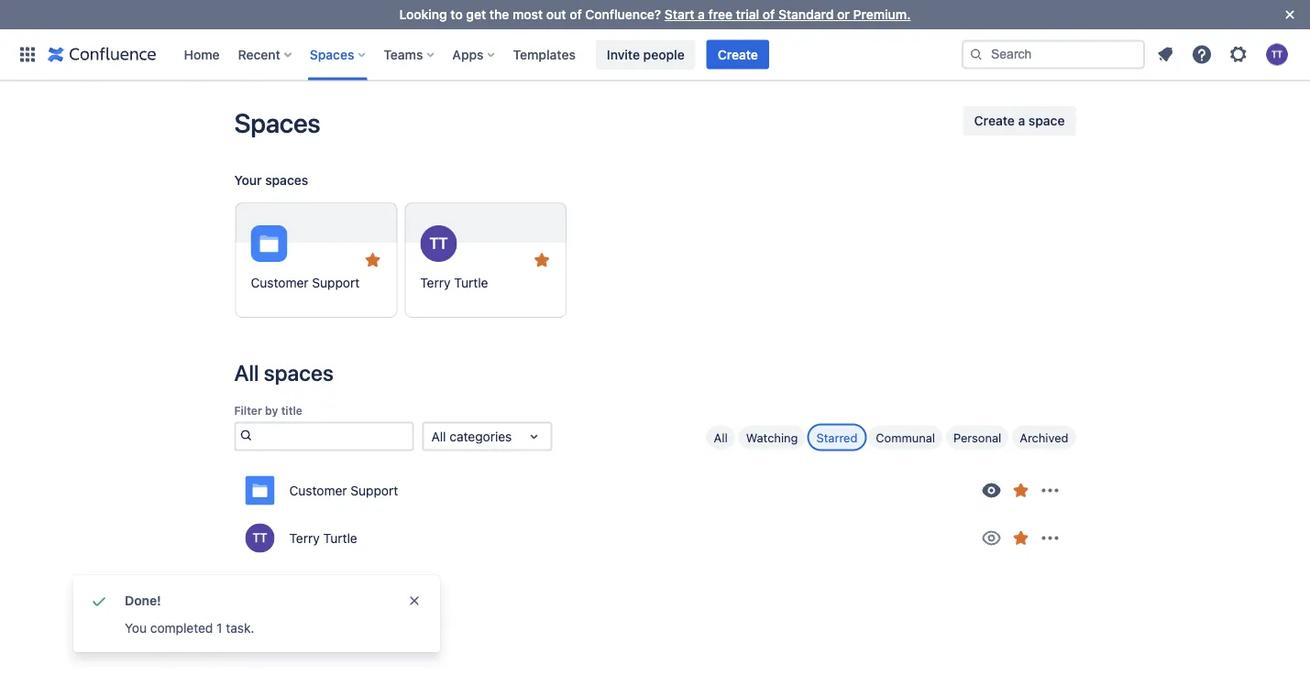 Task type: describe. For each thing, give the bounding box(es) containing it.
invite
[[607, 47, 640, 62]]

space
[[1029, 113, 1065, 128]]

out
[[546, 7, 566, 22]]

start
[[664, 7, 694, 22]]

archived button
[[1012, 426, 1076, 449]]

more actions image for customer support
[[1039, 480, 1061, 502]]

start a free trial of standard or premium. link
[[664, 7, 911, 22]]

support for the customer support link inside the all spaces region
[[350, 483, 398, 498]]

success image
[[88, 590, 110, 612]]

search image
[[236, 424, 255, 446]]

a inside create a space popup button
[[1018, 113, 1025, 128]]

looking
[[399, 7, 447, 22]]

you
[[125, 621, 147, 636]]

communal button
[[869, 426, 942, 449]]

completed
[[150, 621, 213, 636]]

all for all categories
[[431, 429, 446, 444]]

dismiss image
[[407, 594, 422, 609]]

title
[[281, 405, 302, 417]]

teams
[[384, 47, 423, 62]]

recent
[[238, 47, 280, 62]]

unwatch image
[[980, 480, 1002, 502]]

spaces button
[[304, 40, 373, 69]]

archived
[[1020, 431, 1068, 444]]

terry for the bottom the terry turtle link
[[289, 531, 320, 546]]

1 vertical spatial terry turtle link
[[245, 515, 1065, 562]]

Search field
[[962, 40, 1145, 69]]

templates link
[[507, 40, 581, 69]]

terry for the top the terry turtle link
[[420, 275, 451, 291]]

the
[[489, 7, 509, 22]]

free
[[708, 7, 733, 22]]

filter
[[234, 405, 262, 417]]

trial
[[736, 7, 759, 22]]

turtle for the bottom the terry turtle link
[[323, 531, 357, 546]]

appswitcher icon image
[[17, 44, 39, 66]]

starred image
[[531, 249, 553, 271]]

filter by title
[[234, 405, 302, 417]]

support for the customer support link within your spaces region
[[312, 275, 360, 291]]

apps button
[[447, 40, 502, 69]]

task.
[[226, 621, 254, 636]]

watch image
[[980, 527, 1002, 549]]

to
[[450, 7, 463, 22]]

or
[[837, 7, 850, 22]]

create a space
[[974, 113, 1065, 128]]

terry turtle for the top the terry turtle link
[[420, 275, 488, 291]]

personal
[[953, 431, 1001, 444]]

1 of from the left
[[569, 7, 582, 22]]

premium.
[[853, 7, 911, 22]]

banner containing home
[[0, 29, 1310, 81]]

looking to get the most out of confluence? start a free trial of standard or premium.
[[399, 7, 911, 22]]

get
[[466, 7, 486, 22]]

personal button
[[946, 426, 1009, 449]]

settings icon image
[[1228, 44, 1250, 66]]

create for create a space
[[974, 113, 1015, 128]]

starred image
[[361, 249, 383, 271]]

customer inside all spaces region
[[289, 483, 347, 498]]

turtle for the top the terry turtle link
[[454, 275, 488, 291]]

templates
[[513, 47, 576, 62]]



Task type: locate. For each thing, give the bounding box(es) containing it.
2 more actions image from the top
[[1039, 527, 1061, 549]]

by
[[265, 405, 278, 417]]

spaces
[[265, 173, 308, 188], [264, 360, 334, 386]]

0 horizontal spatial terry
[[289, 531, 320, 546]]

terry inside your spaces region
[[420, 275, 451, 291]]

starred
[[816, 431, 858, 444]]

1 unstar this space image from the top
[[1010, 480, 1032, 502]]

terry turtle inside all spaces region
[[289, 531, 357, 546]]

1 vertical spatial customer support link
[[245, 467, 1065, 515]]

1 vertical spatial a
[[1018, 113, 1025, 128]]

0 vertical spatial spaces
[[265, 173, 308, 188]]

of
[[569, 7, 582, 22], [763, 7, 775, 22]]

customer support for the customer support link inside the all spaces region
[[289, 483, 398, 498]]

watching button
[[739, 426, 805, 449]]

spaces up title
[[264, 360, 334, 386]]

apps
[[452, 47, 484, 62]]

categories
[[450, 429, 512, 444]]

spaces right recent popup button
[[310, 47, 354, 62]]

0 vertical spatial spaces
[[310, 47, 354, 62]]

terry turtle link
[[405, 203, 567, 318], [245, 515, 1065, 562]]

turtle inside your spaces region
[[454, 275, 488, 291]]

customer support inside all spaces region
[[289, 483, 398, 498]]

1 vertical spatial customer
[[289, 483, 347, 498]]

customer
[[251, 275, 309, 291], [289, 483, 347, 498]]

all
[[234, 360, 259, 386], [431, 429, 446, 444], [714, 431, 728, 444]]

you completed 1 task.
[[125, 621, 254, 636]]

1 horizontal spatial create
[[974, 113, 1015, 128]]

invite people
[[607, 47, 685, 62]]

0 vertical spatial more actions image
[[1039, 480, 1061, 502]]

communal
[[876, 431, 935, 444]]

recent button
[[232, 40, 299, 69]]

a
[[698, 7, 705, 22], [1018, 113, 1025, 128]]

open image
[[523, 426, 545, 448]]

done!
[[125, 594, 161, 609]]

all button
[[706, 426, 735, 449]]

all up filter
[[234, 360, 259, 386]]

spaces inside region
[[264, 360, 334, 386]]

0 vertical spatial terry turtle
[[420, 275, 488, 291]]

1 horizontal spatial of
[[763, 7, 775, 22]]

customer support
[[251, 275, 360, 291], [289, 483, 398, 498]]

all categories
[[431, 429, 512, 444]]

spaces for all spaces
[[264, 360, 334, 386]]

0 horizontal spatial create
[[718, 47, 758, 62]]

your spaces
[[234, 173, 308, 188]]

all spaces
[[234, 360, 334, 386]]

2 of from the left
[[763, 7, 775, 22]]

support
[[312, 275, 360, 291], [350, 483, 398, 498]]

terry turtle for the bottom the terry turtle link
[[289, 531, 357, 546]]

more actions image right watch image
[[1039, 527, 1061, 549]]

standard
[[778, 7, 834, 22]]

1 vertical spatial create
[[974, 113, 1015, 128]]

unstar this space image right watch image
[[1010, 527, 1032, 549]]

1 vertical spatial terry
[[289, 531, 320, 546]]

all left watching button at the bottom right
[[714, 431, 728, 444]]

1 vertical spatial support
[[350, 483, 398, 498]]

a left free
[[698, 7, 705, 22]]

support inside your spaces region
[[312, 275, 360, 291]]

terry turtle
[[420, 275, 488, 291], [289, 531, 357, 546]]

notification icon image
[[1154, 44, 1176, 66]]

banner
[[0, 29, 1310, 81]]

create down the trial
[[718, 47, 758, 62]]

2 horizontal spatial all
[[714, 431, 728, 444]]

most
[[512, 7, 543, 22]]

1 vertical spatial spaces
[[264, 360, 334, 386]]

1 horizontal spatial all
[[431, 429, 446, 444]]

global element
[[11, 29, 958, 80]]

0 vertical spatial terry turtle link
[[405, 203, 567, 318]]

help icon image
[[1191, 44, 1213, 66]]

0 vertical spatial turtle
[[454, 275, 488, 291]]

all for all spaces
[[234, 360, 259, 386]]

unstar this space image
[[1010, 480, 1032, 502], [1010, 527, 1032, 549]]

turtle inside all spaces region
[[323, 531, 357, 546]]

0 vertical spatial terry
[[420, 275, 451, 291]]

1 horizontal spatial a
[[1018, 113, 1025, 128]]

0 horizontal spatial turtle
[[323, 531, 357, 546]]

customer inside your spaces region
[[251, 275, 309, 291]]

all for all
[[714, 431, 728, 444]]

0 vertical spatial customer
[[251, 275, 309, 291]]

create for create
[[718, 47, 758, 62]]

spaces inside region
[[265, 173, 308, 188]]

confluence image
[[48, 44, 156, 66], [48, 44, 156, 66]]

0 vertical spatial customer support link
[[235, 203, 397, 318]]

unstar this space image right unwatch icon
[[1010, 480, 1032, 502]]

0 horizontal spatial all
[[234, 360, 259, 386]]

close image
[[1279, 4, 1301, 26]]

your profile and preferences image
[[1266, 44, 1288, 66]]

1 horizontal spatial terry turtle
[[420, 275, 488, 291]]

customer up all spaces
[[251, 275, 309, 291]]

None text field
[[431, 427, 435, 446]]

terry inside all spaces region
[[289, 531, 320, 546]]

0 horizontal spatial of
[[569, 7, 582, 22]]

customer support link inside your spaces region
[[235, 203, 397, 318]]

1 vertical spatial more actions image
[[1039, 527, 1061, 549]]

your
[[234, 173, 262, 188]]

spaces up 'your spaces'
[[234, 107, 320, 138]]

terry turtle inside your spaces region
[[420, 275, 488, 291]]

0 vertical spatial support
[[312, 275, 360, 291]]

1 horizontal spatial turtle
[[454, 275, 488, 291]]

0 vertical spatial create
[[718, 47, 758, 62]]

1 vertical spatial terry turtle
[[289, 531, 357, 546]]

1 vertical spatial unstar this space image
[[1010, 527, 1032, 549]]

all spaces region
[[234, 358, 1076, 562]]

create inside popup button
[[974, 113, 1015, 128]]

0 horizontal spatial a
[[698, 7, 705, 22]]

your spaces region
[[234, 166, 1076, 333]]

search image
[[969, 47, 984, 62]]

customer support link
[[235, 203, 397, 318], [245, 467, 1065, 515]]

1 horizontal spatial terry
[[420, 275, 451, 291]]

customer support link inside all spaces region
[[245, 467, 1065, 515]]

0 vertical spatial unstar this space image
[[1010, 480, 1032, 502]]

all left categories
[[431, 429, 446, 444]]

of right out
[[569, 7, 582, 22]]

spaces for your spaces
[[265, 173, 308, 188]]

support inside all spaces region
[[350, 483, 398, 498]]

create inside global element
[[718, 47, 758, 62]]

0 vertical spatial a
[[698, 7, 705, 22]]

invite people button
[[596, 40, 696, 69]]

create link
[[707, 40, 769, 69]]

0 vertical spatial customer support
[[251, 275, 360, 291]]

turtle
[[454, 275, 488, 291], [323, 531, 357, 546]]

spaces inside spaces 'popup button'
[[310, 47, 354, 62]]

1 vertical spatial turtle
[[323, 531, 357, 546]]

create a space button
[[963, 106, 1076, 136]]

home link
[[178, 40, 225, 69]]

home
[[184, 47, 220, 62]]

create left "space" at the right top of the page
[[974, 113, 1015, 128]]

0 horizontal spatial terry turtle
[[289, 531, 357, 546]]

none text field inside all spaces region
[[431, 427, 435, 446]]

1 more actions image from the top
[[1039, 480, 1061, 502]]

create
[[718, 47, 758, 62], [974, 113, 1015, 128]]

more actions image
[[1039, 480, 1061, 502], [1039, 527, 1061, 549]]

starred button
[[809, 426, 865, 449]]

2 unstar this space image from the top
[[1010, 527, 1032, 549]]

of right the trial
[[763, 7, 775, 22]]

1 vertical spatial customer support
[[289, 483, 398, 498]]

customer down filter by title field
[[289, 483, 347, 498]]

a left "space" at the right top of the page
[[1018, 113, 1025, 128]]

unstar this space image for support
[[1010, 480, 1032, 502]]

unstar this space image for turtle
[[1010, 527, 1032, 549]]

customer support for the customer support link within your spaces region
[[251, 275, 360, 291]]

1 vertical spatial spaces
[[234, 107, 320, 138]]

customer support inside your spaces region
[[251, 275, 360, 291]]

watching
[[746, 431, 798, 444]]

1
[[217, 621, 222, 636]]

all inside button
[[714, 431, 728, 444]]

Filter by title field
[[255, 424, 412, 449]]

spaces right your
[[265, 173, 308, 188]]

confluence?
[[585, 7, 661, 22]]

more actions image down archived button
[[1039, 480, 1061, 502]]

terry
[[420, 275, 451, 291], [289, 531, 320, 546]]

more actions image for terry turtle
[[1039, 527, 1061, 549]]

spaces
[[310, 47, 354, 62], [234, 107, 320, 138]]

teams button
[[378, 40, 441, 69]]

people
[[643, 47, 685, 62]]



Task type: vqa. For each thing, say whether or not it's contained in the screenshot.
the Done: 0 of 0 (story points) 'Element'
no



